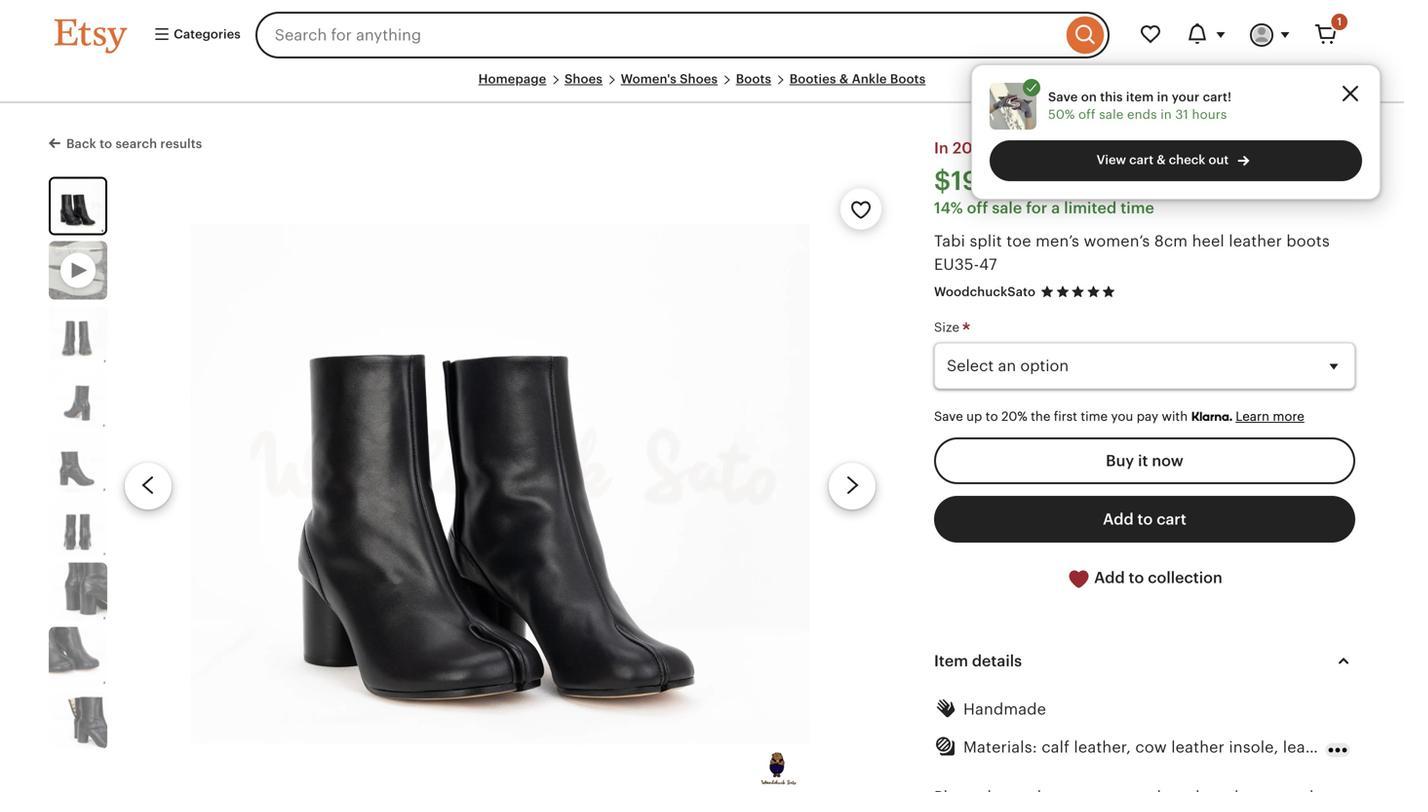 Task type: vqa. For each thing, say whether or not it's contained in the screenshot.
RECOMMENDS THIS ITEM to the bottom
no



Task type: describe. For each thing, give the bounding box(es) containing it.
a
[[1052, 199, 1060, 217]]

woodchucksato link
[[934, 285, 1036, 299]]

tabi
[[934, 232, 966, 250]]

you
[[1111, 410, 1134, 424]]

boots
[[1287, 232, 1330, 250]]

search
[[116, 137, 157, 151]]

1
[[1337, 16, 1342, 28]]

out
[[1209, 153, 1229, 167]]

women's
[[1084, 232, 1150, 250]]

check
[[1169, 153, 1206, 167]]

$191.29 $222.43
[[934, 166, 1086, 196]]

item
[[1126, 90, 1154, 104]]

item
[[934, 653, 968, 670]]

learn more button
[[1236, 410, 1305, 424]]

first
[[1054, 410, 1078, 424]]

on
[[1081, 90, 1097, 104]]

time for first
[[1081, 410, 1108, 424]]

women's shoes link
[[621, 72, 718, 86]]

add to cart button
[[934, 496, 1356, 543]]

tabi split toe mens womens 8cm heel leather boots eu35-47 image 3 image
[[49, 370, 107, 428]]

the
[[1031, 410, 1051, 424]]

1 vertical spatial in
[[1161, 107, 1172, 122]]

31
[[1176, 107, 1189, 122]]

homepage link
[[479, 72, 547, 86]]

save up to 20% the first time you pay with klarna. learn more
[[934, 410, 1305, 425]]

leather inside the tabi split toe men's women's 8cm heel leather boots eu35-47
[[1229, 232, 1283, 250]]

more
[[1273, 410, 1305, 424]]

view cart & check out link
[[990, 141, 1362, 181]]

learn
[[1236, 410, 1270, 424]]

buy it now
[[1106, 453, 1184, 470]]

1 link
[[1303, 12, 1350, 59]]

women's
[[621, 72, 677, 86]]

this
[[1100, 90, 1123, 104]]

to for add to cart
[[1138, 511, 1153, 529]]

1 horizontal spatial tabi split toe mens womens 8cm heel leather boots eu35-47 image 1 image
[[191, 177, 810, 793]]

save on this item in your cart! 50% off sale ends in 31 hours
[[1048, 90, 1232, 122]]

back
[[66, 137, 96, 151]]

booties & ankle boots
[[790, 72, 926, 86]]

tabi split toe mens womens 8cm heel leather boots eu35-47 image 4 image
[[49, 434, 107, 493]]

buy it now button
[[934, 438, 1356, 485]]

hours
[[1192, 107, 1227, 122]]

add for add to cart
[[1103, 511, 1134, 529]]

pay
[[1137, 410, 1159, 424]]

booties
[[790, 72, 836, 86]]

view cart & check out
[[1097, 153, 1229, 167]]

cow
[[1136, 739, 1167, 757]]

split
[[970, 232, 1002, 250]]

14% off sale for a limited time
[[934, 199, 1155, 217]]

add for add to collection
[[1094, 570, 1125, 587]]

shoes link
[[565, 72, 603, 86]]

to for add to collection
[[1129, 570, 1144, 587]]

time for limited
[[1121, 199, 1155, 217]]

your
[[1172, 90, 1200, 104]]

tabi split toe mens womens 8cm heel leather boots eu35-47 image 8 image
[[49, 692, 107, 750]]

heel
[[1192, 232, 1225, 250]]

to inside save up to 20% the first time you pay with klarna. learn more
[[986, 410, 998, 424]]

1 horizontal spatial &
[[1157, 153, 1166, 167]]

tabi split toe mens womens 8cm heel leather boots eu35-47 image 6 image
[[49, 563, 107, 622]]

20%
[[1002, 410, 1028, 424]]

0 vertical spatial cart
[[1130, 153, 1154, 167]]

buy
[[1106, 453, 1134, 470]]

sale inside the save on this item in your cart! 50% off sale ends in 31 hours
[[1099, 107, 1124, 122]]

save for klarna.
[[934, 410, 963, 424]]

& inside 'menu bar'
[[840, 72, 849, 86]]

cart!
[[1203, 90, 1232, 104]]

eu35-
[[934, 256, 979, 273]]

for
[[1026, 199, 1048, 217]]

20+
[[953, 140, 981, 157]]

item details button
[[917, 638, 1373, 685]]



Task type: locate. For each thing, give the bounding box(es) containing it.
0 vertical spatial save
[[1048, 90, 1078, 104]]

off down the $191.29
[[967, 199, 988, 217]]

to inside "button"
[[1129, 570, 1144, 587]]

0 horizontal spatial leather
[[1172, 739, 1225, 757]]

sale down the $191.29 $222.43 at the top right of page
[[992, 199, 1022, 217]]

boots left booties
[[736, 72, 772, 86]]

1 vertical spatial sale
[[992, 199, 1022, 217]]

cart inside button
[[1157, 511, 1187, 529]]

tabi split toe mens womens 8cm heel leather boots eu35-47 image 2 image
[[49, 306, 107, 364]]

leather
[[1229, 232, 1283, 250], [1172, 739, 1225, 757], [1283, 739, 1337, 757]]

2 boots from the left
[[890, 72, 926, 86]]

1 vertical spatial save
[[934, 410, 963, 424]]

$222.43
[[1037, 174, 1086, 188]]

shoes
[[565, 72, 603, 86], [680, 72, 718, 86]]

details
[[972, 653, 1022, 670]]

menu bar containing homepage
[[55, 70, 1350, 104]]

47
[[979, 256, 998, 273]]

None search field
[[255, 12, 1110, 59]]

homepage
[[479, 72, 547, 86]]

to right "back"
[[100, 137, 112, 151]]

1 vertical spatial &
[[1157, 153, 1166, 167]]

results
[[160, 137, 202, 151]]

item details
[[934, 653, 1022, 670]]

1 vertical spatial cart
[[1157, 511, 1187, 529]]

now
[[1152, 453, 1184, 470]]

save for ends
[[1048, 90, 1078, 104]]

2 shoes from the left
[[680, 72, 718, 86]]

add
[[1103, 511, 1134, 529], [1094, 570, 1125, 587]]

categories
[[171, 27, 241, 41]]

women's shoes
[[621, 72, 718, 86]]

handmade
[[964, 701, 1047, 719]]

categories button
[[138, 18, 249, 53]]

0 horizontal spatial shoes
[[565, 72, 603, 86]]

add to cart
[[1103, 511, 1187, 529]]

collection
[[1148, 570, 1223, 587]]

cart right view
[[1130, 153, 1154, 167]]

menu bar
[[55, 70, 1350, 104]]

save inside save up to 20% the first time you pay with klarna. learn more
[[934, 410, 963, 424]]

cart down now
[[1157, 511, 1187, 529]]

0 vertical spatial &
[[840, 72, 849, 86]]

add inside add to collection "button"
[[1094, 570, 1125, 587]]

sale
[[1099, 107, 1124, 122], [992, 199, 1022, 217]]

save
[[1048, 90, 1078, 104], [934, 410, 963, 424]]

leather right cow
[[1172, 739, 1225, 757]]

add to collection button
[[934, 555, 1356, 603]]

size
[[934, 321, 963, 335]]

carts
[[985, 140, 1023, 157]]

to
[[100, 137, 112, 151], [986, 410, 998, 424], [1138, 511, 1153, 529], [1129, 570, 1144, 587]]

toe
[[1007, 232, 1032, 250]]

to left "collection"
[[1129, 570, 1144, 587]]

shoes down categories banner
[[680, 72, 718, 86]]

view
[[1097, 153, 1127, 167]]

& left the check
[[1157, 153, 1166, 167]]

in
[[934, 140, 949, 157]]

ends
[[1127, 107, 1157, 122]]

0 vertical spatial sale
[[1099, 107, 1124, 122]]

0 horizontal spatial &
[[840, 72, 849, 86]]

boots right ankle
[[890, 72, 926, 86]]

materials: calf leather, cow leather insole, leather outsole
[[964, 739, 1397, 757]]

1 horizontal spatial save
[[1048, 90, 1078, 104]]

off
[[1079, 107, 1096, 122], [967, 199, 988, 217]]

booties & ankle boots link
[[790, 72, 926, 86]]

&
[[840, 72, 849, 86], [1157, 153, 1166, 167]]

in right item
[[1157, 90, 1169, 104]]

outsole
[[1341, 739, 1397, 757]]

time left you on the right of the page
[[1081, 410, 1108, 424]]

in
[[1157, 90, 1169, 104], [1161, 107, 1172, 122]]

$191.29
[[934, 166, 1031, 196]]

1 horizontal spatial off
[[1079, 107, 1096, 122]]

0 vertical spatial in
[[1157, 90, 1169, 104]]

1 vertical spatial add
[[1094, 570, 1125, 587]]

klarna.
[[1191, 410, 1233, 425]]

Search for anything text field
[[255, 12, 1062, 59]]

0 horizontal spatial cart
[[1130, 153, 1154, 167]]

8cm
[[1155, 232, 1188, 250]]

1 horizontal spatial sale
[[1099, 107, 1124, 122]]

1 vertical spatial time
[[1081, 410, 1108, 424]]

add to collection
[[1091, 570, 1223, 587]]

save inside the save on this item in your cart! 50% off sale ends in 31 hours
[[1048, 90, 1078, 104]]

time inside save up to 20% the first time you pay with klarna. learn more
[[1081, 410, 1108, 424]]

calf
[[1042, 739, 1070, 757]]

men's
[[1036, 232, 1080, 250]]

0 vertical spatial add
[[1103, 511, 1134, 529]]

up
[[967, 410, 982, 424]]

boots link
[[736, 72, 772, 86]]

1 horizontal spatial cart
[[1157, 511, 1187, 529]]

0 vertical spatial off
[[1079, 107, 1096, 122]]

leather,
[[1074, 739, 1131, 757]]

in 20+ carts
[[934, 140, 1023, 157]]

1 shoes from the left
[[565, 72, 603, 86]]

14%
[[934, 199, 963, 217]]

add inside add to cart button
[[1103, 511, 1134, 529]]

none search field inside categories banner
[[255, 12, 1110, 59]]

back to search results link
[[49, 133, 202, 153]]

tabi split toe mens womens 8cm heel leather boots eu35-47 image 5 image
[[49, 499, 107, 557]]

to for back to search results
[[100, 137, 112, 151]]

2 horizontal spatial leather
[[1283, 739, 1337, 757]]

time up women's
[[1121, 199, 1155, 217]]

0 horizontal spatial sale
[[992, 199, 1022, 217]]

50%
[[1048, 107, 1075, 122]]

to inside button
[[1138, 511, 1153, 529]]

limited
[[1064, 199, 1117, 217]]

leather right insole,
[[1283, 739, 1337, 757]]

boots
[[736, 72, 772, 86], [890, 72, 926, 86]]

& left ankle
[[840, 72, 849, 86]]

tabi split toe mens womens 8cm heel leather boots eu35-47 image 1 image
[[191, 177, 810, 793], [51, 179, 105, 233]]

0 horizontal spatial time
[[1081, 410, 1108, 424]]

with
[[1162, 410, 1188, 424]]

back to search results
[[66, 137, 202, 151]]

shoes left 'women's'
[[565, 72, 603, 86]]

materials:
[[964, 739, 1038, 757]]

off inside the save on this item in your cart! 50% off sale ends in 31 hours
[[1079, 107, 1096, 122]]

1 horizontal spatial boots
[[890, 72, 926, 86]]

insole,
[[1229, 739, 1279, 757]]

time
[[1121, 199, 1155, 217], [1081, 410, 1108, 424]]

save up 50% at the top right
[[1048, 90, 1078, 104]]

0 horizontal spatial tabi split toe mens womens 8cm heel leather boots eu35-47 image 1 image
[[51, 179, 105, 233]]

ankle
[[852, 72, 887, 86]]

in left the 31
[[1161, 107, 1172, 122]]

1 horizontal spatial time
[[1121, 199, 1155, 217]]

0 vertical spatial time
[[1121, 199, 1155, 217]]

tabi split toe mens womens 8cm heel leather boots eu35-47 image 7 image
[[49, 627, 107, 686]]

to right the up at the bottom right
[[986, 410, 998, 424]]

1 vertical spatial off
[[967, 199, 988, 217]]

1 horizontal spatial shoes
[[680, 72, 718, 86]]

0 horizontal spatial off
[[967, 199, 988, 217]]

0 horizontal spatial boots
[[736, 72, 772, 86]]

cart
[[1130, 153, 1154, 167], [1157, 511, 1187, 529]]

0 horizontal spatial save
[[934, 410, 963, 424]]

woodchucksato
[[934, 285, 1036, 299]]

off down on
[[1079, 107, 1096, 122]]

add down add to cart button
[[1094, 570, 1125, 587]]

it
[[1138, 453, 1148, 470]]

1 boots from the left
[[736, 72, 772, 86]]

to down buy it now button
[[1138, 511, 1153, 529]]

add down buy
[[1103, 511, 1134, 529]]

categories banner
[[20, 0, 1385, 70]]

sale down this
[[1099, 107, 1124, 122]]

save left the up at the bottom right
[[934, 410, 963, 424]]

leather right heel
[[1229, 232, 1283, 250]]

1 horizontal spatial leather
[[1229, 232, 1283, 250]]

tabi split toe men's women's 8cm heel leather boots eu35-47
[[934, 232, 1330, 273]]



